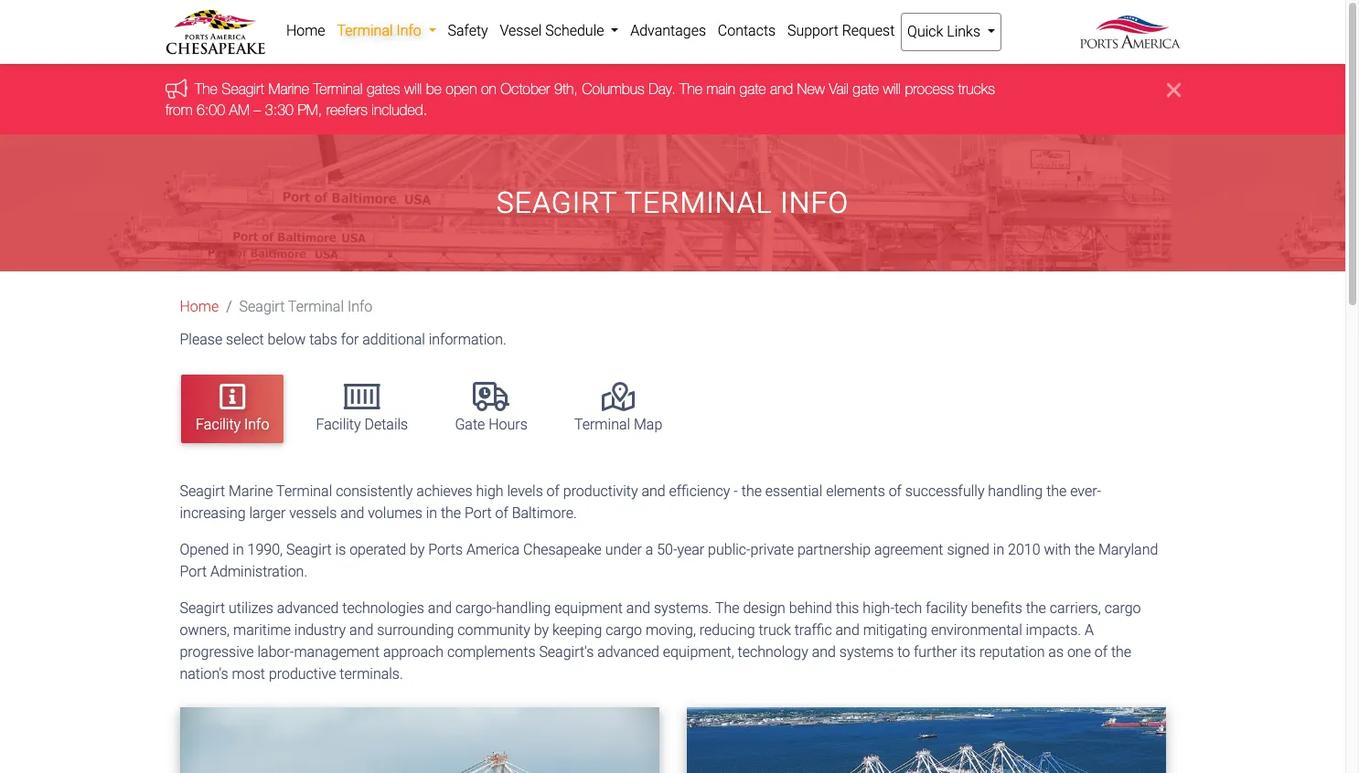 Task type: describe. For each thing, give the bounding box(es) containing it.
seagirt utilizes advanced technologies and cargo-handling equipment and systems. the design behind this high-tech facility benefits the carriers, cargo owners, maritime industry and surrounding community by keeping cargo moving, reducing truck traffic and mitigating environmental impacts.  a progressive labor-management approach complements seagirt's advanced equipment, technology and systems to further its reputation as one of the nation's most productive terminals.
[[180, 600, 1141, 684]]

included.
[[371, 101, 427, 118]]

links
[[947, 23, 981, 40]]

environmental
[[931, 622, 1023, 640]]

quick links
[[908, 23, 984, 40]]

is
[[335, 542, 346, 559]]

seagirt's
[[539, 644, 594, 662]]

chesapeake
[[523, 542, 602, 559]]

productive
[[269, 666, 336, 684]]

9th,
[[554, 81, 578, 97]]

please
[[180, 331, 222, 349]]

benefits
[[971, 600, 1023, 618]]

marine inside seagirt marine terminal consistently achieves high levels of productivity and efficiency - the essential elements of successfully handling the ever- increasing larger vessels and volumes in the port of baltimore.
[[229, 483, 273, 501]]

facility for facility details
[[316, 416, 361, 433]]

essential
[[766, 483, 823, 501]]

quick links link
[[901, 13, 1002, 51]]

facility
[[926, 600, 968, 618]]

1 horizontal spatial cargo
[[1105, 600, 1141, 618]]

support request
[[788, 22, 895, 39]]

with
[[1044, 542, 1071, 559]]

the right one
[[1111, 644, 1132, 662]]

gate hours link
[[440, 375, 542, 443]]

the seagirt marine terminal gates will be open on october 9th, columbus day. the main gate and new vail gate will process trucks from 6:00 am – 3:30 pm, reefers included. link
[[165, 81, 995, 118]]

seagirt inside seagirt marine terminal consistently achieves high levels of productivity and efficiency - the essential elements of successfully handling the ever- increasing larger vessels and volumes in the port of baltimore.
[[180, 483, 225, 501]]

community
[[458, 622, 530, 640]]

carriers,
[[1050, 600, 1101, 618]]

facility for facility info
[[196, 416, 241, 433]]

keeping
[[553, 622, 602, 640]]

1990,
[[248, 542, 283, 559]]

reputation
[[980, 644, 1045, 662]]

on
[[481, 81, 496, 97]]

management
[[294, 644, 380, 662]]

terminal info
[[337, 22, 425, 39]]

contacts
[[718, 22, 776, 39]]

schedule
[[545, 22, 604, 39]]

a
[[646, 542, 653, 559]]

0 vertical spatial seagirt terminal info
[[497, 186, 849, 220]]

surrounding
[[377, 622, 454, 640]]

below
[[268, 331, 306, 349]]

signed
[[947, 542, 990, 559]]

vail
[[829, 81, 848, 97]]

port inside seagirt marine terminal consistently achieves high levels of productivity and efficiency - the essential elements of successfully handling the ever- increasing larger vessels and volumes in the port of baltimore.
[[465, 505, 492, 523]]

opened in 1990, seagirt is operated by ports america chesapeake under a 50-year public-private partnership agreement signed in 2010 with the maryland port administration.
[[180, 542, 1158, 581]]

and down consistently
[[340, 505, 364, 523]]

operated
[[350, 542, 406, 559]]

gate
[[455, 416, 485, 433]]

-
[[734, 483, 738, 501]]

owners,
[[180, 622, 230, 640]]

ever-
[[1071, 483, 1102, 501]]

1 seagirt terminal image from the left
[[180, 708, 659, 774]]

the right -
[[742, 483, 762, 501]]

0 horizontal spatial home link
[[180, 298, 219, 316]]

1 horizontal spatial home link
[[280, 13, 331, 49]]

reefers
[[326, 101, 367, 118]]

2 will from the left
[[883, 81, 901, 97]]

columbus
[[582, 81, 644, 97]]

of inside the 'seagirt utilizes advanced technologies and cargo-handling equipment and systems. the design behind this high-tech facility benefits the carriers, cargo owners, maritime industry and surrounding community by keeping cargo moving, reducing truck traffic and mitigating environmental impacts.  a progressive labor-management approach complements seagirt's advanced equipment, technology and systems to further its reputation as one of the nation's most productive terminals.'
[[1095, 644, 1108, 662]]

be
[[426, 81, 441, 97]]

tab list containing facility info
[[172, 366, 1181, 452]]

successfully
[[905, 483, 985, 501]]

am
[[229, 101, 249, 118]]

baltimore.
[[512, 505, 577, 523]]

50-
[[657, 542, 677, 559]]

terminal map link
[[560, 375, 677, 443]]

contacts link
[[712, 13, 782, 49]]

this
[[836, 600, 859, 618]]

handling inside seagirt marine terminal consistently achieves high levels of productivity and efficiency - the essential elements of successfully handling the ever- increasing larger vessels and volumes in the port of baltimore.
[[988, 483, 1043, 501]]

high-
[[863, 600, 895, 618]]

–
[[253, 101, 261, 118]]

gate hours
[[455, 416, 528, 433]]

2 gate from the left
[[852, 81, 879, 97]]

request
[[842, 22, 895, 39]]

1 will from the left
[[404, 81, 422, 97]]

systems.
[[654, 600, 712, 618]]

the seagirt marine terminal gates will be open on october 9th, columbus day. the main gate and new vail gate will process trucks from 6:00 am – 3:30 pm, reefers included. alert
[[0, 64, 1346, 135]]

behind
[[789, 600, 832, 618]]

seagirt inside the opened in 1990, seagirt is operated by ports america chesapeake under a 50-year public-private partnership agreement signed in 2010 with the maryland port administration.
[[286, 542, 332, 559]]

industry
[[294, 622, 346, 640]]

by inside the opened in 1990, seagirt is operated by ports america chesapeake under a 50-year public-private partnership agreement signed in 2010 with the maryland port administration.
[[410, 542, 425, 559]]

year
[[677, 542, 705, 559]]

utilizes
[[229, 600, 273, 618]]

the inside the opened in 1990, seagirt is operated by ports america chesapeake under a 50-year public-private partnership agreement signed in 2010 with the maryland port administration.
[[1075, 542, 1095, 559]]

consistently
[[336, 483, 413, 501]]

tech
[[895, 600, 922, 618]]

2010
[[1008, 542, 1041, 559]]

safety
[[448, 22, 488, 39]]

and up moving,
[[627, 600, 651, 618]]

day.
[[648, 81, 675, 97]]

and down the technologies
[[350, 622, 374, 640]]

vessel
[[500, 22, 542, 39]]

2 horizontal spatial in
[[993, 542, 1005, 559]]

pm,
[[297, 101, 322, 118]]

facility details link
[[301, 375, 423, 443]]

and inside the seagirt marine terminal gates will be open on october 9th, columbus day. the main gate and new vail gate will process trucks from 6:00 am – 3:30 pm, reefers included.
[[770, 81, 793, 97]]



Task type: locate. For each thing, give the bounding box(es) containing it.
marine up larger
[[229, 483, 273, 501]]

achieves
[[417, 483, 473, 501]]

select
[[226, 331, 264, 349]]

1 horizontal spatial by
[[534, 622, 549, 640]]

2 seagirt terminal image from the left
[[687, 708, 1166, 774]]

as
[[1049, 644, 1064, 662]]

1 gate from the left
[[739, 81, 766, 97]]

by up seagirt's
[[534, 622, 549, 640]]

handling up community
[[496, 600, 551, 618]]

moving,
[[646, 622, 696, 640]]

1 vertical spatial by
[[534, 622, 549, 640]]

october
[[500, 81, 550, 97]]

terminal map
[[574, 416, 663, 433]]

to
[[898, 644, 910, 662]]

home
[[286, 22, 325, 39], [180, 298, 219, 316]]

home link left terminal info
[[280, 13, 331, 49]]

public-
[[708, 542, 751, 559]]

0 vertical spatial home
[[286, 22, 325, 39]]

info
[[397, 22, 422, 39], [781, 186, 849, 220], [348, 298, 373, 316], [244, 416, 269, 433]]

1 vertical spatial advanced
[[598, 644, 660, 662]]

by left ports
[[410, 542, 425, 559]]

seagirt
[[221, 81, 264, 97], [497, 186, 617, 220], [239, 298, 285, 316], [180, 483, 225, 501], [286, 542, 332, 559], [180, 600, 225, 618]]

home link
[[280, 13, 331, 49], [180, 298, 219, 316]]

volumes
[[368, 505, 422, 523]]

further
[[914, 644, 957, 662]]

0 horizontal spatial gate
[[739, 81, 766, 97]]

from
[[165, 101, 192, 118]]

0 horizontal spatial handling
[[496, 600, 551, 618]]

maryland
[[1099, 542, 1158, 559]]

0 horizontal spatial advanced
[[277, 600, 339, 618]]

approach
[[383, 644, 444, 662]]

by inside the 'seagirt utilizes advanced technologies and cargo-handling equipment and systems. the design behind this high-tech facility benefits the carriers, cargo owners, maritime industry and surrounding community by keeping cargo moving, reducing truck traffic and mitigating environmental impacts.  a progressive labor-management approach complements seagirt's advanced equipment, technology and systems to further its reputation as one of the nation's most productive terminals.'
[[534, 622, 549, 640]]

safety link
[[442, 13, 494, 49]]

0 horizontal spatial cargo
[[606, 622, 642, 640]]

vessel schedule link
[[494, 13, 625, 49]]

0 vertical spatial home link
[[280, 13, 331, 49]]

0 horizontal spatial seagirt terminal image
[[180, 708, 659, 774]]

terminal inside the seagirt marine terminal gates will be open on october 9th, columbus day. the main gate and new vail gate will process trucks from 6:00 am – 3:30 pm, reefers included.
[[313, 81, 362, 97]]

cargo-
[[456, 600, 496, 618]]

facility inside "link"
[[196, 416, 241, 433]]

terminal info link
[[331, 13, 442, 49]]

1 vertical spatial handling
[[496, 600, 551, 618]]

and up surrounding
[[428, 600, 452, 618]]

the right with
[[1075, 542, 1095, 559]]

tab list
[[172, 366, 1181, 452]]

traffic
[[795, 622, 832, 640]]

america
[[467, 542, 520, 559]]

the right day. at the left top of the page
[[679, 81, 702, 97]]

terminals.
[[340, 666, 403, 684]]

marine
[[268, 81, 309, 97], [229, 483, 273, 501]]

tab panel
[[166, 482, 1180, 774]]

and down the traffic
[[812, 644, 836, 662]]

0 vertical spatial handling
[[988, 483, 1043, 501]]

will
[[404, 81, 422, 97], [883, 81, 901, 97]]

cargo down equipment
[[606, 622, 642, 640]]

tab panel containing seagirt marine terminal consistently achieves high levels of productivity and efficiency - the essential elements of successfully handling the ever- increasing larger vessels and volumes in the port of baltimore.
[[166, 482, 1180, 774]]

quick
[[908, 23, 944, 40]]

0 horizontal spatial will
[[404, 81, 422, 97]]

details
[[365, 416, 408, 433]]

1 horizontal spatial seagirt terminal image
[[687, 708, 1166, 774]]

open
[[445, 81, 477, 97]]

facility
[[196, 416, 241, 433], [316, 416, 361, 433]]

support
[[788, 22, 839, 39]]

terminal
[[337, 22, 393, 39], [313, 81, 362, 97], [625, 186, 773, 220], [288, 298, 344, 316], [574, 416, 630, 433], [276, 483, 332, 501]]

1 horizontal spatial gate
[[852, 81, 879, 97]]

larger
[[249, 505, 286, 523]]

the up "reducing"
[[715, 600, 740, 618]]

marine inside the seagirt marine terminal gates will be open on october 9th, columbus day. the main gate and new vail gate will process trucks from 6:00 am – 3:30 pm, reefers included.
[[268, 81, 309, 97]]

home link up please
[[180, 298, 219, 316]]

advantages
[[631, 22, 706, 39]]

facility left details
[[316, 416, 361, 433]]

0 horizontal spatial seagirt terminal info
[[239, 298, 373, 316]]

2 facility from the left
[[316, 416, 361, 433]]

agreement
[[874, 542, 944, 559]]

0 vertical spatial marine
[[268, 81, 309, 97]]

seagirt terminal image down further
[[687, 708, 1166, 774]]

info inside facility info "link"
[[244, 416, 269, 433]]

0 horizontal spatial facility
[[196, 416, 241, 433]]

hours
[[489, 416, 528, 433]]

port down high
[[465, 505, 492, 523]]

facility info
[[196, 416, 269, 433]]

gates
[[366, 81, 400, 97]]

handling inside the 'seagirt utilizes advanced technologies and cargo-handling equipment and systems. the design behind this high-tech facility benefits the carriers, cargo owners, maritime industry and surrounding community by keeping cargo moving, reducing truck traffic and mitigating environmental impacts.  a progressive labor-management approach complements seagirt's advanced equipment, technology and systems to further its reputation as one of the nation's most productive terminals.'
[[496, 600, 551, 618]]

info inside terminal info link
[[397, 22, 422, 39]]

1 vertical spatial seagirt terminal info
[[239, 298, 373, 316]]

seagirt terminal image
[[180, 708, 659, 774], [687, 708, 1166, 774]]

administration.
[[210, 564, 308, 581]]

the inside the 'seagirt utilizes advanced technologies and cargo-handling equipment and systems. the design behind this high-tech facility benefits the carriers, cargo owners, maritime industry and surrounding community by keeping cargo moving, reducing truck traffic and mitigating environmental impacts.  a progressive labor-management approach complements seagirt's advanced equipment, technology and systems to further its reputation as one of the nation's most productive terminals.'
[[715, 600, 740, 618]]

maritime
[[233, 622, 291, 640]]

and down this
[[836, 622, 860, 640]]

facility down please
[[196, 416, 241, 433]]

terminal inside seagirt marine terminal consistently achieves high levels of productivity and efficiency - the essential elements of successfully handling the ever- increasing larger vessels and volumes in the port of baltimore.
[[276, 483, 332, 501]]

ports
[[428, 542, 463, 559]]

private
[[751, 542, 794, 559]]

1 horizontal spatial in
[[426, 505, 437, 523]]

in inside seagirt marine terminal consistently achieves high levels of productivity and efficiency - the essential elements of successfully handling the ever- increasing larger vessels and volumes in the port of baltimore.
[[426, 505, 437, 523]]

high
[[476, 483, 504, 501]]

new
[[797, 81, 825, 97]]

the down achieves on the bottom left of page
[[441, 505, 461, 523]]

the up impacts.
[[1026, 600, 1046, 618]]

2 horizontal spatial the
[[715, 600, 740, 618]]

1 vertical spatial port
[[180, 564, 207, 581]]

1 horizontal spatial advanced
[[598, 644, 660, 662]]

support request link
[[782, 13, 901, 49]]

design
[[743, 600, 786, 618]]

1 horizontal spatial port
[[465, 505, 492, 523]]

levels
[[507, 483, 543, 501]]

1 horizontal spatial seagirt terminal info
[[497, 186, 849, 220]]

will left process
[[883, 81, 901, 97]]

marine up 3:30
[[268, 81, 309, 97]]

home up please
[[180, 298, 219, 316]]

of up baltimore.
[[547, 483, 560, 501]]

1 horizontal spatial the
[[679, 81, 702, 97]]

labor-
[[257, 644, 294, 662]]

in down achieves on the bottom left of page
[[426, 505, 437, 523]]

process
[[905, 81, 954, 97]]

mitigating
[[863, 622, 928, 640]]

its
[[961, 644, 976, 662]]

0 vertical spatial port
[[465, 505, 492, 523]]

equipment,
[[663, 644, 734, 662]]

elements
[[826, 483, 885, 501]]

bullhorn image
[[165, 79, 194, 99]]

advanced
[[277, 600, 339, 618], [598, 644, 660, 662]]

technologies
[[342, 600, 424, 618]]

home left terminal info
[[286, 22, 325, 39]]

0 horizontal spatial in
[[233, 542, 244, 559]]

progressive
[[180, 644, 254, 662]]

main
[[706, 81, 735, 97]]

0 horizontal spatial home
[[180, 298, 219, 316]]

in left '2010'
[[993, 542, 1005, 559]]

reducing
[[700, 622, 755, 640]]

handling up '2010'
[[988, 483, 1043, 501]]

additional
[[362, 331, 425, 349]]

port inside the opened in 1990, seagirt is operated by ports america chesapeake under a 50-year public-private partnership agreement signed in 2010 with the maryland port administration.
[[180, 564, 207, 581]]

0 vertical spatial advanced
[[277, 600, 339, 618]]

of right elements
[[889, 483, 902, 501]]

truck
[[759, 622, 791, 640]]

6:00
[[196, 101, 225, 118]]

1 horizontal spatial facility
[[316, 416, 361, 433]]

will left be
[[404, 81, 422, 97]]

the
[[194, 81, 217, 97], [679, 81, 702, 97], [715, 600, 740, 618]]

0 horizontal spatial port
[[180, 564, 207, 581]]

increasing
[[180, 505, 246, 523]]

vessel schedule
[[500, 22, 608, 39]]

handling
[[988, 483, 1043, 501], [496, 600, 551, 618]]

of down high
[[495, 505, 508, 523]]

1 vertical spatial home
[[180, 298, 219, 316]]

advanced down moving,
[[598, 644, 660, 662]]

seagirt inside the 'seagirt utilizes advanced technologies and cargo-handling equipment and systems. the design behind this high-tech facility benefits the carriers, cargo owners, maritime industry and surrounding community by keeping cargo moving, reducing truck traffic and mitigating environmental impacts.  a progressive labor-management approach complements seagirt's advanced equipment, technology and systems to further its reputation as one of the nation's most productive terminals.'
[[180, 600, 225, 618]]

close image
[[1167, 79, 1181, 101]]

complements
[[447, 644, 536, 662]]

port down opened
[[180, 564, 207, 581]]

facility details
[[316, 416, 408, 433]]

impacts.
[[1026, 622, 1081, 640]]

1 horizontal spatial handling
[[988, 483, 1043, 501]]

efficiency
[[669, 483, 730, 501]]

gate right vail
[[852, 81, 879, 97]]

1 facility from the left
[[196, 416, 241, 433]]

seagirt marine terminal consistently achieves high levels of productivity and efficiency - the essential elements of successfully handling the ever- increasing larger vessels and volumes in the port of baltimore.
[[180, 483, 1102, 523]]

0 vertical spatial cargo
[[1105, 600, 1141, 618]]

in left 1990, in the bottom of the page
[[233, 542, 244, 559]]

0 horizontal spatial by
[[410, 542, 425, 559]]

for
[[341, 331, 359, 349]]

a
[[1085, 622, 1094, 640]]

systems
[[840, 644, 894, 662]]

one
[[1067, 644, 1091, 662]]

1 vertical spatial marine
[[229, 483, 273, 501]]

tabs
[[309, 331, 337, 349]]

under
[[605, 542, 642, 559]]

the up 6:00 on the left top of page
[[194, 81, 217, 97]]

advanced up industry
[[277, 600, 339, 618]]

1 vertical spatial home link
[[180, 298, 219, 316]]

cargo right carriers, on the right of page
[[1105, 600, 1141, 618]]

seagirt terminal image down terminals.
[[180, 708, 659, 774]]

3:30
[[265, 101, 293, 118]]

the left ever-
[[1047, 483, 1067, 501]]

0 horizontal spatial the
[[194, 81, 217, 97]]

1 horizontal spatial will
[[883, 81, 901, 97]]

1 horizontal spatial home
[[286, 22, 325, 39]]

facility info link
[[181, 375, 284, 443]]

please select below tabs for additional information.
[[180, 331, 507, 349]]

seagirt inside the seagirt marine terminal gates will be open on october 9th, columbus day. the main gate and new vail gate will process trucks from 6:00 am – 3:30 pm, reefers included.
[[221, 81, 264, 97]]

0 vertical spatial by
[[410, 542, 425, 559]]

and left new
[[770, 81, 793, 97]]

of right one
[[1095, 644, 1108, 662]]

1 vertical spatial cargo
[[606, 622, 642, 640]]

and left efficiency
[[642, 483, 666, 501]]

the seagirt marine terminal gates will be open on october 9th, columbus day. the main gate and new vail gate will process trucks from 6:00 am – 3:30 pm, reefers included.
[[165, 81, 995, 118]]

gate right main
[[739, 81, 766, 97]]



Task type: vqa. For each thing, say whether or not it's contained in the screenshot.
"Advantages"
yes



